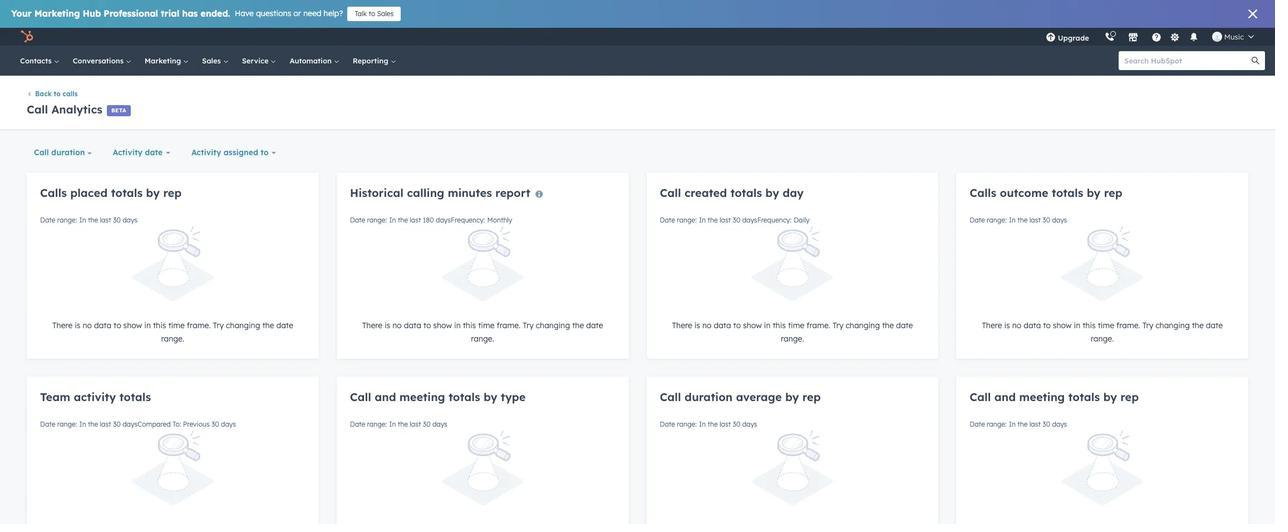 Task type: vqa. For each thing, say whether or not it's contained in the screenshot.
Call duration average by rep date range: in the last 30 days
yes



Task type: describe. For each thing, give the bounding box(es) containing it.
calls outcome totals by rep
[[970, 186, 1123, 200]]

frame. for calls placed totals by rep
[[187, 321, 211, 331]]

service link
[[235, 46, 283, 76]]

historical
[[350, 186, 404, 200]]

in for call created totals by day
[[764, 321, 771, 331]]

last for call and meeting totals by rep
[[1030, 421, 1041, 429]]

0 vertical spatial marketing
[[34, 8, 80, 19]]

calls
[[63, 90, 78, 98]]

call and meeting totals by type
[[350, 390, 526, 404]]

date range: in the last 30 days for call and meeting totals by rep
[[970, 421, 1067, 429]]

reporting link
[[346, 46, 403, 76]]

data for calls outcome totals by rep
[[1024, 321, 1041, 331]]

marketing link
[[138, 46, 195, 76]]

is for calls outcome totals by rep
[[1005, 321, 1010, 331]]

is for calls placed totals by rep
[[75, 321, 80, 331]]

days for call and meeting totals by rep
[[1052, 421, 1067, 429]]

conversations
[[73, 56, 126, 65]]

service
[[242, 56, 271, 65]]

hubspot link
[[13, 30, 42, 43]]

2 there is no data to show in this time frame. try changing the date range. from the left
[[362, 321, 603, 344]]

try for calls placed totals by rep
[[213, 321, 224, 331]]

30 for call created totals by day
[[733, 216, 741, 225]]

created
[[685, 186, 727, 200]]

30 for calls placed totals by rep
[[113, 216, 121, 225]]

team
[[40, 390, 70, 404]]

has
[[182, 8, 198, 19]]

automation link
[[283, 46, 346, 76]]

call duration average by rep
[[660, 390, 821, 404]]

call for call and meeting totals by rep
[[970, 390, 991, 404]]

date range: in the last 30 days for calls outcome totals by rep
[[970, 216, 1067, 225]]

analytics
[[51, 102, 102, 116]]

30 for call and meeting totals by type
[[423, 421, 431, 429]]

in for calls outcome totals by rep
[[1009, 216, 1016, 225]]

frequency: for in the last 180 days
[[451, 216, 485, 225]]

trial
[[161, 8, 179, 19]]

2 changing from the left
[[536, 321, 570, 331]]

search button
[[1247, 51, 1265, 70]]

daily
[[794, 216, 810, 225]]

date for calls placed totals by rep
[[40, 216, 55, 225]]

call for call and meeting totals by type
[[350, 390, 371, 404]]

2 no from the left
[[393, 321, 402, 331]]

calls placed totals by rep
[[40, 186, 182, 200]]

2 time from the left
[[478, 321, 495, 331]]

your marketing hub professional trial has ended. have questions or need help?
[[11, 8, 343, 19]]

30 for call and meeting totals by rep
[[1043, 421, 1051, 429]]

date range: in the last 30 days frequency: daily
[[660, 216, 810, 225]]

conversations link
[[66, 46, 138, 76]]

assigned
[[224, 148, 258, 158]]

there for calls placed totals by rep
[[52, 321, 73, 331]]

hubspot image
[[20, 30, 33, 43]]

marketplaces button
[[1122, 28, 1145, 46]]

time for call created totals by day
[[788, 321, 805, 331]]

and for call and meeting totals by type
[[375, 390, 396, 404]]

date for call created totals by day
[[660, 216, 675, 225]]

there is no data to show in this time frame. try changing the date range. for calls placed totals by rep
[[52, 321, 293, 344]]

ended.
[[201, 8, 230, 19]]

duration for call duration
[[51, 148, 85, 158]]

totals for placed
[[111, 186, 143, 200]]

30 for call duration average by rep
[[733, 421, 741, 429]]

previous
[[183, 421, 210, 429]]

historical calling minutes report
[[350, 186, 530, 200]]

talk to sales
[[355, 9, 394, 18]]

changing for calls outcome totals by rep
[[1156, 321, 1190, 331]]

date for call and meeting totals by rep
[[970, 421, 985, 429]]

back
[[35, 90, 52, 98]]

in for call and meeting totals by type
[[389, 421, 396, 429]]

changing for call created totals by day
[[846, 321, 880, 331]]

date for calls outcome totals by rep
[[1206, 321, 1223, 331]]

greg robinson image
[[1213, 32, 1223, 42]]

days for call and meeting totals by type
[[433, 421, 448, 429]]

date inside popup button
[[145, 148, 163, 158]]

days for call created totals by day
[[743, 216, 758, 225]]

frequency: for in the last 30 days
[[758, 216, 792, 225]]

in for call duration average by rep
[[699, 421, 706, 429]]

changing for calls placed totals by rep
[[226, 321, 260, 331]]

data for call created totals by day
[[714, 321, 731, 331]]

call for call duration average by rep
[[660, 390, 681, 404]]

2 is from the left
[[385, 321, 390, 331]]

last for calls outcome totals by rep
[[1030, 216, 1041, 225]]

call for call created totals by day
[[660, 186, 681, 200]]

show for calls outcome totals by rep
[[1053, 321, 1072, 331]]

date range: in the last 30 days for calls placed totals by rep
[[40, 216, 138, 225]]

meeting for call and meeting totals by rep
[[1020, 390, 1065, 404]]

day
[[783, 186, 804, 200]]

automation
[[290, 56, 334, 65]]

days right "180"
[[436, 216, 451, 225]]

contacts
[[20, 56, 54, 65]]

average
[[736, 390, 782, 404]]

time for calls placed totals by rep
[[168, 321, 185, 331]]

need
[[303, 8, 321, 18]]

date for calls outcome totals by rep
[[970, 216, 985, 225]]

type
[[501, 390, 526, 404]]

activity date button
[[106, 142, 178, 164]]

placed
[[70, 186, 108, 200]]

1 vertical spatial sales
[[202, 56, 223, 65]]

activity for activity assigned to
[[191, 148, 221, 158]]

last for call created totals by day
[[720, 216, 731, 225]]

calling icon image
[[1105, 32, 1115, 42]]

2 show from the left
[[433, 321, 452, 331]]

180
[[423, 216, 434, 225]]

sales inside button
[[377, 9, 394, 18]]

by for call duration average by rep
[[786, 390, 799, 404]]

30 for calls outcome totals by rep
[[1043, 216, 1051, 225]]

upgrade image
[[1046, 33, 1056, 43]]

range: for call created totals by day
[[677, 216, 697, 225]]

help button
[[1147, 28, 1166, 46]]

in for call created totals by day
[[699, 216, 706, 225]]

help image
[[1152, 33, 1162, 43]]

range. for calls outcome totals by rep
[[1091, 334, 1114, 344]]

range. for calls placed totals by rep
[[161, 334, 184, 344]]

settings link
[[1169, 31, 1182, 43]]

frame. for call created totals by day
[[807, 321, 831, 331]]

days for calls outcome totals by rep
[[1052, 216, 1067, 225]]

activity assigned to button
[[184, 142, 284, 164]]



Task type: locate. For each thing, give the bounding box(es) containing it.
in down historical
[[389, 216, 396, 225]]

1 no from the left
[[83, 321, 92, 331]]

2 try from the left
[[523, 321, 534, 331]]

frequency:
[[451, 216, 485, 225], [758, 216, 792, 225]]

last for call duration average by rep
[[720, 421, 731, 429]]

date range: in the last 180 days frequency: monthly
[[350, 216, 512, 225]]

date range: in the last 30 days down call and meeting totals by type
[[350, 421, 448, 429]]

date for call and meeting totals by type
[[350, 421, 365, 429]]

days
[[123, 216, 138, 225], [436, 216, 451, 225], [743, 216, 758, 225], [1052, 216, 1067, 225], [123, 421, 138, 429], [221, 421, 236, 429], [433, 421, 448, 429], [743, 421, 758, 429], [1052, 421, 1067, 429]]

2 there from the left
[[362, 321, 383, 331]]

0 vertical spatial sales
[[377, 9, 394, 18]]

days right previous
[[221, 421, 236, 429]]

range. for call created totals by day
[[781, 334, 804, 344]]

call
[[27, 102, 48, 116], [34, 148, 49, 158], [660, 186, 681, 200], [350, 390, 371, 404], [660, 390, 681, 404], [970, 390, 991, 404]]

calls left outcome
[[970, 186, 997, 200]]

notifications image
[[1189, 33, 1199, 43]]

no
[[83, 321, 92, 331], [393, 321, 402, 331], [703, 321, 712, 331], [1013, 321, 1022, 331]]

date range: in the last 30 days for call and meeting totals by type
[[350, 421, 448, 429]]

to:
[[173, 421, 181, 429]]

range: for call and meeting totals by type
[[367, 421, 387, 429]]

0 horizontal spatial calls
[[40, 186, 67, 200]]

activity left assigned
[[191, 148, 221, 158]]

last down calls outcome totals by rep
[[1030, 216, 1041, 225]]

calls
[[40, 186, 67, 200], [970, 186, 997, 200]]

4 show from the left
[[1053, 321, 1072, 331]]

4 time from the left
[[1098, 321, 1115, 331]]

0 horizontal spatial meeting
[[400, 390, 445, 404]]

range: for call and meeting totals by rep
[[987, 421, 1007, 429]]

3 there is no data to show in this time frame. try changing the date range. from the left
[[672, 321, 913, 344]]

totals for created
[[731, 186, 762, 200]]

3 frame. from the left
[[807, 321, 831, 331]]

2 activity from the left
[[191, 148, 221, 158]]

1 frame. from the left
[[187, 321, 211, 331]]

2 data from the left
[[404, 321, 421, 331]]

questions
[[256, 8, 291, 18]]

1 there from the left
[[52, 321, 73, 331]]

1 activity from the left
[[113, 148, 143, 158]]

date range: in the last 30 days down call and meeting totals by rep
[[970, 421, 1067, 429]]

notifications button
[[1185, 28, 1204, 46]]

3 in from the left
[[764, 321, 771, 331]]

1 range. from the left
[[161, 334, 184, 344]]

hub
[[83, 8, 101, 19]]

last down call and meeting totals by rep
[[1030, 421, 1041, 429]]

days down call and meeting totals by type
[[433, 421, 448, 429]]

no for calls placed totals by rep
[[83, 321, 92, 331]]

1 frequency: from the left
[[451, 216, 485, 225]]

is for call created totals by day
[[695, 321, 700, 331]]

rep for call duration average by rep
[[803, 390, 821, 404]]

date for team activity totals
[[40, 421, 55, 429]]

30 down call and meeting totals by rep
[[1043, 421, 1051, 429]]

in down the activity
[[79, 421, 86, 429]]

4 is from the left
[[1005, 321, 1010, 331]]

there for calls outcome totals by rep
[[982, 321, 1002, 331]]

1 horizontal spatial frequency:
[[758, 216, 792, 225]]

date for calls placed totals by rep
[[276, 321, 293, 331]]

totals for outcome
[[1052, 186, 1084, 200]]

data
[[94, 321, 111, 331], [404, 321, 421, 331], [714, 321, 731, 331], [1024, 321, 1041, 331]]

outcome
[[1000, 186, 1049, 200]]

call inside button
[[34, 148, 49, 158]]

last down team activity totals
[[100, 421, 111, 429]]

rep for calls placed totals by rep
[[163, 186, 182, 200]]

show for call created totals by day
[[743, 321, 762, 331]]

calling
[[407, 186, 444, 200]]

talk
[[355, 9, 367, 18]]

1 data from the left
[[94, 321, 111, 331]]

frequency: down minutes
[[451, 216, 485, 225]]

2 frame. from the left
[[497, 321, 521, 331]]

3 there from the left
[[672, 321, 692, 331]]

activity down beta
[[113, 148, 143, 158]]

meeting for call and meeting totals by type
[[400, 390, 445, 404]]

1 vertical spatial marketing
[[145, 56, 183, 65]]

in down call duration average by rep on the right bottom of the page
[[699, 421, 706, 429]]

1 time from the left
[[168, 321, 185, 331]]

marketing down trial
[[145, 56, 183, 65]]

to inside button
[[369, 9, 375, 18]]

4 this from the left
[[1083, 321, 1096, 331]]

in down outcome
[[1009, 216, 1016, 225]]

is
[[75, 321, 80, 331], [385, 321, 390, 331], [695, 321, 700, 331], [1005, 321, 1010, 331]]

help?
[[324, 8, 343, 18]]

last for team activity totals
[[100, 421, 111, 429]]

search image
[[1252, 57, 1260, 65]]

rep
[[163, 186, 182, 200], [1104, 186, 1123, 200], [803, 390, 821, 404], [1121, 390, 1139, 404]]

last for call and meeting totals by type
[[410, 421, 421, 429]]

30 for team activity totals
[[113, 421, 121, 429]]

reporting
[[353, 56, 391, 65]]

last for calls placed totals by rep
[[100, 216, 111, 225]]

1 show from the left
[[123, 321, 142, 331]]

3 no from the left
[[703, 321, 712, 331]]

range: for team activity totals
[[57, 421, 77, 429]]

menu containing music
[[1038, 28, 1262, 46]]

days for call duration average by rep
[[743, 421, 758, 429]]

3 this from the left
[[773, 321, 786, 331]]

1 this from the left
[[153, 321, 166, 331]]

team activity totals
[[40, 390, 151, 404]]

call for call duration
[[34, 148, 49, 158]]

duration left average
[[685, 390, 733, 404]]

try
[[213, 321, 224, 331], [523, 321, 534, 331], [833, 321, 844, 331], [1143, 321, 1154, 331]]

no for calls outcome totals by rep
[[1013, 321, 1022, 331]]

3 try from the left
[[833, 321, 844, 331]]

0 horizontal spatial sales
[[202, 56, 223, 65]]

in down the "placed"
[[79, 216, 86, 225]]

this for call created totals by day
[[773, 321, 786, 331]]

there is no data to show in this time frame. try changing the date range. for calls outcome totals by rep
[[982, 321, 1223, 344]]

2 range. from the left
[[471, 334, 494, 344]]

frame. for calls outcome totals by rep
[[1117, 321, 1141, 331]]

activity date
[[113, 148, 163, 158]]

marketing
[[34, 8, 80, 19], [145, 56, 183, 65]]

data for calls placed totals by rep
[[94, 321, 111, 331]]

date range: in the last 30 days compared to: previous 30 days
[[40, 421, 236, 429]]

back to calls link
[[27, 90, 78, 98]]

there for call created totals by day
[[672, 321, 692, 331]]

in for calls placed totals by rep
[[79, 216, 86, 225]]

3 changing from the left
[[846, 321, 880, 331]]

last down calls placed totals by rep
[[100, 216, 111, 225]]

range.
[[161, 334, 184, 344], [471, 334, 494, 344], [781, 334, 804, 344], [1091, 334, 1114, 344]]

1 vertical spatial duration
[[685, 390, 733, 404]]

30 down call created totals by day
[[733, 216, 741, 225]]

show
[[123, 321, 142, 331], [433, 321, 452, 331], [743, 321, 762, 331], [1053, 321, 1072, 331]]

call duration
[[34, 148, 85, 158]]

by for calls placed totals by rep
[[146, 186, 160, 200]]

date range: in the last 30 days down the "placed"
[[40, 216, 138, 225]]

activity inside activity date popup button
[[113, 148, 143, 158]]

calls for calls outcome totals by rep
[[970, 186, 997, 200]]

1 is from the left
[[75, 321, 80, 331]]

settings image
[[1170, 33, 1180, 43]]

0 horizontal spatial frequency:
[[451, 216, 485, 225]]

time
[[168, 321, 185, 331], [478, 321, 495, 331], [788, 321, 805, 331], [1098, 321, 1115, 331]]

days for calls placed totals by rep
[[123, 216, 138, 225]]

2 calls from the left
[[970, 186, 997, 200]]

date
[[40, 216, 55, 225], [350, 216, 365, 225], [660, 216, 675, 225], [970, 216, 985, 225], [40, 421, 55, 429], [350, 421, 365, 429], [660, 421, 675, 429], [970, 421, 985, 429]]

totals
[[111, 186, 143, 200], [731, 186, 762, 200], [1052, 186, 1084, 200], [119, 390, 151, 404], [449, 390, 480, 404], [1069, 390, 1100, 404]]

1 horizontal spatial and
[[995, 390, 1016, 404]]

1 and from the left
[[375, 390, 396, 404]]

4 frame. from the left
[[1117, 321, 1141, 331]]

back to calls
[[35, 90, 78, 98]]

monthly
[[487, 216, 512, 225]]

2 this from the left
[[463, 321, 476, 331]]

date range: in the last 30 days down call duration average by rep on the right bottom of the page
[[660, 421, 758, 429]]

professional
[[104, 8, 158, 19]]

duration inside button
[[51, 148, 85, 158]]

compared
[[138, 421, 171, 429]]

date range: in the last 30 days down outcome
[[970, 216, 1067, 225]]

to
[[369, 9, 375, 18], [54, 90, 61, 98], [261, 148, 269, 158], [114, 321, 121, 331], [424, 321, 431, 331], [734, 321, 741, 331], [1044, 321, 1051, 331]]

sales left service
[[202, 56, 223, 65]]

date for call created totals by day
[[896, 321, 913, 331]]

frame.
[[187, 321, 211, 331], [497, 321, 521, 331], [807, 321, 831, 331], [1117, 321, 1141, 331]]

0 horizontal spatial activity
[[113, 148, 143, 158]]

totals for activity
[[119, 390, 151, 404]]

close image
[[1249, 9, 1258, 18]]

1 try from the left
[[213, 321, 224, 331]]

activity for activity date
[[113, 148, 143, 158]]

by for calls outcome totals by rep
[[1087, 186, 1101, 200]]

no for call created totals by day
[[703, 321, 712, 331]]

upgrade
[[1058, 33, 1089, 42]]

duration down call analytics
[[51, 148, 85, 158]]

days down team activity totals
[[123, 421, 138, 429]]

by for call created totals by day
[[766, 186, 779, 200]]

2 and from the left
[[995, 390, 1016, 404]]

1 meeting from the left
[[400, 390, 445, 404]]

show for calls placed totals by rep
[[123, 321, 142, 331]]

3 data from the left
[[714, 321, 731, 331]]

activity
[[113, 148, 143, 158], [191, 148, 221, 158]]

3 range. from the left
[[781, 334, 804, 344]]

1 horizontal spatial duration
[[685, 390, 733, 404]]

0 vertical spatial duration
[[51, 148, 85, 158]]

Search HubSpot search field
[[1119, 51, 1255, 70]]

date range: in the last 30 days for call duration average by rep
[[660, 421, 758, 429]]

range: for calls placed totals by rep
[[57, 216, 77, 225]]

rep for calls outcome totals by rep
[[1104, 186, 1123, 200]]

in down call and meeting totals by type
[[389, 421, 396, 429]]

calls left the "placed"
[[40, 186, 67, 200]]

4 changing from the left
[[1156, 321, 1190, 331]]

1 changing from the left
[[226, 321, 260, 331]]

2 in from the left
[[454, 321, 461, 331]]

sales
[[377, 9, 394, 18], [202, 56, 223, 65]]

1 there is no data to show in this time frame. try changing the date range. from the left
[[52, 321, 293, 344]]

4 try from the left
[[1143, 321, 1154, 331]]

0 horizontal spatial duration
[[51, 148, 85, 158]]

in down "created"
[[699, 216, 706, 225]]

and for call and meeting totals by rep
[[995, 390, 1016, 404]]

or
[[294, 8, 301, 18]]

activity assigned to
[[191, 148, 269, 158]]

call analytics
[[27, 102, 102, 116]]

range:
[[57, 216, 77, 225], [367, 216, 387, 225], [677, 216, 697, 225], [987, 216, 1007, 225], [57, 421, 77, 429], [367, 421, 387, 429], [677, 421, 697, 429], [987, 421, 1007, 429]]

marketing left the hub
[[34, 8, 80, 19]]

2 frequency: from the left
[[758, 216, 792, 225]]

last down call and meeting totals by type
[[410, 421, 421, 429]]

in for calls outcome totals by rep
[[1074, 321, 1081, 331]]

call duration button
[[27, 142, 99, 164]]

the
[[88, 216, 98, 225], [398, 216, 408, 225], [708, 216, 718, 225], [1018, 216, 1028, 225], [262, 321, 274, 331], [572, 321, 584, 331], [882, 321, 894, 331], [1192, 321, 1204, 331], [88, 421, 98, 429], [398, 421, 408, 429], [708, 421, 718, 429], [1018, 421, 1028, 429]]

last left "180"
[[410, 216, 421, 225]]

in for calls placed totals by rep
[[144, 321, 151, 331]]

in
[[79, 216, 86, 225], [389, 216, 396, 225], [699, 216, 706, 225], [1009, 216, 1016, 225], [79, 421, 86, 429], [389, 421, 396, 429], [699, 421, 706, 429], [1009, 421, 1016, 429]]

1 horizontal spatial marketing
[[145, 56, 183, 65]]

4 range. from the left
[[1091, 334, 1114, 344]]

activity inside activity assigned to popup button
[[191, 148, 221, 158]]

sales right talk
[[377, 9, 394, 18]]

days down call created totals by day
[[743, 216, 758, 225]]

30 down team activity totals
[[113, 421, 121, 429]]

music button
[[1206, 28, 1261, 46]]

30 down calls placed totals by rep
[[113, 216, 121, 225]]

1 in from the left
[[144, 321, 151, 331]]

changing
[[226, 321, 260, 331], [536, 321, 570, 331], [846, 321, 880, 331], [1156, 321, 1190, 331]]

4 no from the left
[[1013, 321, 1022, 331]]

2 meeting from the left
[[1020, 390, 1065, 404]]

1 calls from the left
[[40, 186, 67, 200]]

time for calls outcome totals by rep
[[1098, 321, 1115, 331]]

4 data from the left
[[1024, 321, 1041, 331]]

in for call and meeting totals by rep
[[1009, 421, 1016, 429]]

3 time from the left
[[788, 321, 805, 331]]

3 is from the left
[[695, 321, 700, 331]]

talk to sales button
[[348, 7, 401, 21]]

your
[[11, 8, 32, 19]]

call for call analytics
[[27, 102, 48, 116]]

range: for call duration average by rep
[[677, 421, 697, 429]]

marketing inside "link"
[[145, 56, 183, 65]]

range: for calls outcome totals by rep
[[987, 216, 1007, 225]]

this for calls placed totals by rep
[[153, 321, 166, 331]]

in for team activity totals
[[79, 421, 86, 429]]

have
[[235, 8, 254, 18]]

duration
[[51, 148, 85, 158], [685, 390, 733, 404]]

and
[[375, 390, 396, 404], [995, 390, 1016, 404]]

there is no data to show in this time frame. try changing the date range.
[[52, 321, 293, 344], [362, 321, 603, 344], [672, 321, 913, 344], [982, 321, 1223, 344]]

1 horizontal spatial sales
[[377, 9, 394, 18]]

1 horizontal spatial calls
[[970, 186, 997, 200]]

menu
[[1038, 28, 1262, 46]]

date range: in the last 30 days
[[40, 216, 138, 225], [970, 216, 1067, 225], [350, 421, 448, 429], [660, 421, 758, 429], [970, 421, 1067, 429]]

this
[[153, 321, 166, 331], [463, 321, 476, 331], [773, 321, 786, 331], [1083, 321, 1096, 331]]

music
[[1225, 32, 1244, 41]]

by
[[146, 186, 160, 200], [766, 186, 779, 200], [1087, 186, 1101, 200], [484, 390, 498, 404], [786, 390, 799, 404], [1104, 390, 1117, 404]]

4 there is no data to show in this time frame. try changing the date range. from the left
[[982, 321, 1223, 344]]

try for calls outcome totals by rep
[[1143, 321, 1154, 331]]

1 horizontal spatial meeting
[[1020, 390, 1065, 404]]

0 horizontal spatial marketing
[[34, 8, 80, 19]]

frequency: left daily
[[758, 216, 792, 225]]

menu item
[[1097, 28, 1099, 46]]

date for call duration average by rep
[[660, 421, 675, 429]]

in down call and meeting totals by rep
[[1009, 421, 1016, 429]]

meeting
[[400, 390, 445, 404], [1020, 390, 1065, 404]]

3 show from the left
[[743, 321, 762, 331]]

days down average
[[743, 421, 758, 429]]

minutes
[[448, 186, 492, 200]]

days down calls outcome totals by rep
[[1052, 216, 1067, 225]]

last down call created totals by day
[[720, 216, 731, 225]]

30 down calls outcome totals by rep
[[1043, 216, 1051, 225]]

marketplaces image
[[1128, 33, 1138, 43]]

activity
[[74, 390, 116, 404]]

0 horizontal spatial and
[[375, 390, 396, 404]]

30 down call duration average by rep on the right bottom of the page
[[733, 421, 741, 429]]

this for calls outcome totals by rep
[[1083, 321, 1096, 331]]

there is no data to show in this time frame. try changing the date range. for call created totals by day
[[672, 321, 913, 344]]

4 there from the left
[[982, 321, 1002, 331]]

call and meeting totals by rep
[[970, 390, 1139, 404]]

call created totals by day
[[660, 186, 804, 200]]

4 in from the left
[[1074, 321, 1081, 331]]

beta
[[111, 107, 126, 114]]

calls for calls placed totals by rep
[[40, 186, 67, 200]]

sales link
[[195, 46, 235, 76]]

30 right previous
[[212, 421, 219, 429]]

to inside popup button
[[261, 148, 269, 158]]

calling icon button
[[1101, 30, 1120, 44]]

days down call and meeting totals by rep
[[1052, 421, 1067, 429]]

last
[[100, 216, 111, 225], [410, 216, 421, 225], [720, 216, 731, 225], [1030, 216, 1041, 225], [100, 421, 111, 429], [410, 421, 421, 429], [720, 421, 731, 429], [1030, 421, 1041, 429]]

1 horizontal spatial activity
[[191, 148, 221, 158]]

days down calls placed totals by rep
[[123, 216, 138, 225]]

30 down call and meeting totals by type
[[423, 421, 431, 429]]

report
[[496, 186, 530, 200]]

days for team activity totals
[[123, 421, 138, 429]]

last down call duration average by rep on the right bottom of the page
[[720, 421, 731, 429]]

contacts link
[[13, 46, 66, 76]]



